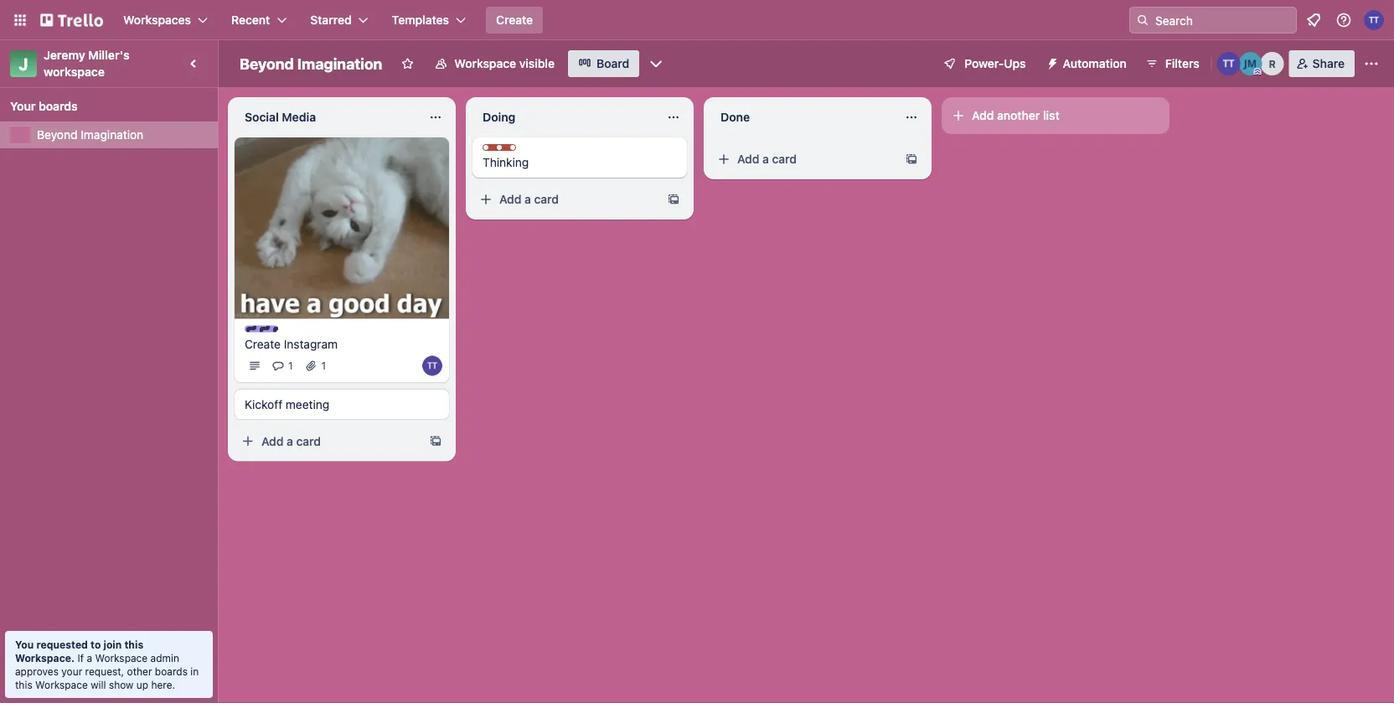 Task type: describe. For each thing, give the bounding box(es) containing it.
your boards with 1 items element
[[10, 96, 199, 116]]

beyond imagination link
[[37, 127, 208, 143]]

0 vertical spatial boards
[[39, 99, 78, 113]]

create for create
[[496, 13, 533, 27]]

2 1 from the left
[[321, 360, 326, 372]]

search image
[[1136, 13, 1150, 27]]

beyond imagination inside text box
[[240, 54, 382, 72]]

0 horizontal spatial beyond
[[37, 128, 78, 142]]

to
[[91, 639, 101, 650]]

0 horizontal spatial terry turtle (terryturtle) image
[[422, 356, 442, 376]]

sm image
[[1040, 50, 1063, 74]]

other
[[127, 665, 152, 677]]

thinking
[[483, 155, 529, 169]]

workspace inside workspace visible button
[[455, 57, 516, 70]]

join
[[103, 639, 122, 650]]

automation
[[1063, 57, 1127, 70]]

add for doing
[[499, 192, 522, 206]]

customize views image
[[648, 55, 665, 72]]

add for done
[[737, 152, 760, 166]]

visible
[[519, 57, 555, 70]]

Board name text field
[[231, 50, 391, 77]]

board
[[597, 57, 630, 70]]

starred button
[[300, 7, 379, 34]]

jeremy miller's workspace
[[44, 48, 133, 79]]

add a card for doing
[[499, 192, 559, 206]]

you requested to join this workspace.
[[15, 639, 143, 664]]

ups
[[1004, 57, 1026, 70]]

0 notifications image
[[1304, 10, 1324, 30]]

create from template… image for done
[[905, 153, 918, 166]]

recent
[[231, 13, 270, 27]]

terry turtle (terryturtle) image inside primary element
[[1364, 10, 1384, 30]]

this inside you requested to join this workspace.
[[124, 639, 143, 650]]

add a card for social media
[[261, 434, 321, 448]]

miller's
[[88, 48, 130, 62]]

you
[[15, 639, 34, 650]]

power-ups
[[965, 57, 1026, 70]]

this inside if a workspace admin approves your request, other boards in this workspace will show up here.
[[15, 679, 32, 691]]

workspace.
[[15, 652, 75, 664]]

another
[[997, 109, 1040, 122]]

add for social media
[[261, 434, 284, 448]]

Done text field
[[711, 104, 895, 131]]

show
[[109, 679, 134, 691]]

this member is an admin of this board. image
[[1254, 68, 1262, 75]]

request,
[[85, 665, 124, 677]]

admin
[[150, 652, 179, 664]]

power-ups button
[[931, 50, 1036, 77]]

your boards
[[10, 99, 78, 113]]

add another list
[[972, 109, 1060, 122]]

card for social media
[[296, 434, 321, 448]]

kickoff
[[245, 397, 283, 411]]

power-
[[965, 57, 1004, 70]]

add a card button for done
[[711, 146, 898, 173]]

workspace visible button
[[424, 50, 565, 77]]

Social Media text field
[[235, 104, 419, 131]]

thinking link
[[483, 154, 677, 171]]

color: bold red, title: "thoughts" element
[[483, 144, 546, 157]]

j
[[19, 54, 28, 73]]

requested
[[36, 639, 88, 650]]

show menu image
[[1363, 55, 1380, 72]]

add another list button
[[942, 97, 1170, 134]]

1 1 from the left
[[288, 360, 293, 372]]

jeremy miller (jeremymiller198) image
[[1239, 52, 1263, 75]]

a for social media
[[287, 434, 293, 448]]

your
[[10, 99, 36, 113]]

share
[[1313, 57, 1345, 70]]

terry turtle (terryturtle) image
[[1217, 52, 1241, 75]]

0 horizontal spatial workspace
[[35, 679, 88, 691]]

filters
[[1165, 57, 1200, 70]]

kickoff meeting link
[[245, 396, 439, 413]]

list
[[1043, 109, 1060, 122]]

thoughts thinking
[[483, 145, 546, 169]]



Task type: locate. For each thing, give the bounding box(es) containing it.
add a card button
[[711, 146, 898, 173], [473, 186, 660, 213], [235, 428, 422, 455]]

1 vertical spatial terry turtle (terryturtle) image
[[422, 356, 442, 376]]

1 vertical spatial imagination
[[81, 128, 143, 142]]

jeremy
[[44, 48, 85, 62]]

r
[[1269, 58, 1276, 70]]

your
[[61, 665, 82, 677]]

doing
[[483, 110, 516, 124]]

workspace navigation collapse icon image
[[183, 52, 206, 75]]

add a card button for social media
[[235, 428, 422, 455]]

workspaces
[[123, 13, 191, 27]]

1 horizontal spatial create from template… image
[[667, 193, 680, 206]]

imagination inside text box
[[297, 54, 382, 72]]

beyond
[[240, 54, 294, 72], [37, 128, 78, 142]]

a down the done text box
[[763, 152, 769, 166]]

social
[[245, 110, 279, 124]]

primary element
[[0, 0, 1394, 40]]

0 vertical spatial add a card button
[[711, 146, 898, 173]]

0 horizontal spatial create
[[245, 337, 281, 351]]

boards
[[39, 99, 78, 113], [155, 665, 188, 677]]

0 horizontal spatial boards
[[39, 99, 78, 113]]

2 horizontal spatial add a card button
[[711, 146, 898, 173]]

a
[[763, 152, 769, 166], [525, 192, 531, 206], [287, 434, 293, 448], [87, 652, 92, 664]]

0 vertical spatial add a card
[[737, 152, 797, 166]]

0 vertical spatial create
[[496, 13, 533, 27]]

create from template… image for social media
[[429, 434, 442, 448]]

card
[[772, 152, 797, 166], [534, 192, 559, 206], [296, 434, 321, 448]]

add a card down done
[[737, 152, 797, 166]]

recent button
[[221, 7, 297, 34]]

starred
[[310, 13, 352, 27]]

beyond inside text box
[[240, 54, 294, 72]]

0 vertical spatial this
[[124, 639, 143, 650]]

0 vertical spatial beyond imagination
[[240, 54, 382, 72]]

will
[[91, 679, 106, 691]]

add a card button down thinking link
[[473, 186, 660, 213]]

add down done
[[737, 152, 760, 166]]

0 vertical spatial workspace
[[455, 57, 516, 70]]

1 horizontal spatial imagination
[[297, 54, 382, 72]]

add down thinking at the left top of page
[[499, 192, 522, 206]]

boards right the your
[[39, 99, 78, 113]]

1 vertical spatial add a card
[[499, 192, 559, 206]]

1 horizontal spatial beyond imagination
[[240, 54, 382, 72]]

1 horizontal spatial workspace
[[95, 652, 148, 664]]

add left the another
[[972, 109, 994, 122]]

templates button
[[382, 7, 476, 34]]

0 vertical spatial create from template… image
[[905, 153, 918, 166]]

workspace down your
[[35, 679, 88, 691]]

add a card button for doing
[[473, 186, 660, 213]]

create from template… image
[[905, 153, 918, 166], [667, 193, 680, 206], [429, 434, 442, 448]]

2 horizontal spatial add a card
[[737, 152, 797, 166]]

2 horizontal spatial workspace
[[455, 57, 516, 70]]

create down 'color: purple, title: none' icon
[[245, 337, 281, 351]]

1 horizontal spatial card
[[534, 192, 559, 206]]

a down thinking at the left top of page
[[525, 192, 531, 206]]

card for done
[[772, 152, 797, 166]]

here.
[[151, 679, 175, 691]]

add
[[972, 109, 994, 122], [737, 152, 760, 166], [499, 192, 522, 206], [261, 434, 284, 448]]

card down thinking link
[[534, 192, 559, 206]]

boards inside if a workspace admin approves your request, other boards in this workspace will show up here.
[[155, 665, 188, 677]]

workspace visible
[[455, 57, 555, 70]]

a for done
[[763, 152, 769, 166]]

workspace
[[455, 57, 516, 70], [95, 652, 148, 664], [35, 679, 88, 691]]

a for doing
[[525, 192, 531, 206]]

create from template… image for doing
[[667, 193, 680, 206]]

instagram
[[284, 337, 338, 351]]

1 horizontal spatial create
[[496, 13, 533, 27]]

color: purple, title: none image
[[245, 325, 278, 332]]

card down the meeting
[[296, 434, 321, 448]]

rubyanndersson (rubyanndersson) image
[[1261, 52, 1284, 75]]

a right if
[[87, 652, 92, 664]]

1 horizontal spatial add a card button
[[473, 186, 660, 213]]

back to home image
[[40, 7, 103, 34]]

1 vertical spatial this
[[15, 679, 32, 691]]

add a card down thinking at the left top of page
[[499, 192, 559, 206]]

open information menu image
[[1336, 12, 1353, 28]]

Search field
[[1150, 8, 1296, 33]]

0 horizontal spatial card
[[296, 434, 321, 448]]

this right 'join'
[[124, 639, 143, 650]]

2 vertical spatial workspace
[[35, 679, 88, 691]]

share button
[[1289, 50, 1355, 77]]

beyond imagination down starred
[[240, 54, 382, 72]]

2 vertical spatial add a card
[[261, 434, 321, 448]]

add a card
[[737, 152, 797, 166], [499, 192, 559, 206], [261, 434, 321, 448]]

create for create instagram
[[245, 337, 281, 351]]

0 horizontal spatial beyond imagination
[[37, 128, 143, 142]]

1 vertical spatial workspace
[[95, 652, 148, 664]]

1 vertical spatial create
[[245, 337, 281, 351]]

create inside button
[[496, 13, 533, 27]]

imagination down your boards with 1 items element
[[81, 128, 143, 142]]

0 vertical spatial card
[[772, 152, 797, 166]]

this
[[124, 639, 143, 650], [15, 679, 32, 691]]

if
[[77, 652, 84, 664]]

0 horizontal spatial 1
[[288, 360, 293, 372]]

1 horizontal spatial 1
[[321, 360, 326, 372]]

templates
[[392, 13, 449, 27]]

done
[[721, 110, 750, 124]]

0 horizontal spatial add a card
[[261, 434, 321, 448]]

2 vertical spatial create from template… image
[[429, 434, 442, 448]]

beyond imagination
[[240, 54, 382, 72], [37, 128, 143, 142]]

a inside if a workspace admin approves your request, other boards in this workspace will show up here.
[[87, 652, 92, 664]]

add inside button
[[972, 109, 994, 122]]

2 vertical spatial add a card button
[[235, 428, 422, 455]]

automation button
[[1040, 50, 1137, 77]]

1 vertical spatial beyond imagination
[[37, 128, 143, 142]]

create
[[496, 13, 533, 27], [245, 337, 281, 351]]

social media
[[245, 110, 316, 124]]

meeting
[[286, 397, 330, 411]]

0 horizontal spatial add a card button
[[235, 428, 422, 455]]

up
[[136, 679, 148, 691]]

beyond down recent popup button
[[240, 54, 294, 72]]

thoughts
[[499, 145, 546, 157]]

0 vertical spatial imagination
[[297, 54, 382, 72]]

add a card button down kickoff meeting 'link'
[[235, 428, 422, 455]]

0 vertical spatial beyond
[[240, 54, 294, 72]]

beyond down your boards
[[37, 128, 78, 142]]

1 down create instagram
[[288, 360, 293, 372]]

workspace
[[44, 65, 105, 79]]

0 horizontal spatial imagination
[[81, 128, 143, 142]]

workspace left visible
[[455, 57, 516, 70]]

0 horizontal spatial create from template… image
[[429, 434, 442, 448]]

1 vertical spatial create from template… image
[[667, 193, 680, 206]]

terry turtle (terryturtle) image
[[1364, 10, 1384, 30], [422, 356, 442, 376]]

2 horizontal spatial card
[[772, 152, 797, 166]]

media
[[282, 110, 316, 124]]

1 horizontal spatial add a card
[[499, 192, 559, 206]]

workspaces button
[[113, 7, 218, 34]]

in
[[191, 665, 199, 677]]

star or unstar board image
[[401, 57, 414, 70]]

imagination
[[297, 54, 382, 72], [81, 128, 143, 142]]

boards down admin
[[155, 665, 188, 677]]

filters button
[[1140, 50, 1205, 77]]

1 horizontal spatial beyond
[[240, 54, 294, 72]]

create up workspace visible on the left
[[496, 13, 533, 27]]

this down the approves
[[15, 679, 32, 691]]

imagination down starred popup button
[[297, 54, 382, 72]]

add a card button down the done text box
[[711, 146, 898, 173]]

2 vertical spatial card
[[296, 434, 321, 448]]

create instagram
[[245, 337, 338, 351]]

board link
[[568, 50, 640, 77]]

1 horizontal spatial this
[[124, 639, 143, 650]]

a down kickoff meeting
[[287, 434, 293, 448]]

card for doing
[[534, 192, 559, 206]]

0 horizontal spatial this
[[15, 679, 32, 691]]

create instagram link
[[245, 336, 439, 352]]

approves
[[15, 665, 59, 677]]

1 horizontal spatial terry turtle (terryturtle) image
[[1364, 10, 1384, 30]]

add down kickoff on the left
[[261, 434, 284, 448]]

1 down the "instagram"
[[321, 360, 326, 372]]

1 vertical spatial add a card button
[[473, 186, 660, 213]]

card down the done text box
[[772, 152, 797, 166]]

1 vertical spatial beyond
[[37, 128, 78, 142]]

1 horizontal spatial boards
[[155, 665, 188, 677]]

beyond imagination down your boards with 1 items element
[[37, 128, 143, 142]]

1 vertical spatial boards
[[155, 665, 188, 677]]

1
[[288, 360, 293, 372], [321, 360, 326, 372]]

create button
[[486, 7, 543, 34]]

add a card for done
[[737, 152, 797, 166]]

Doing text field
[[473, 104, 657, 131]]

add a card down kickoff meeting
[[261, 434, 321, 448]]

1 vertical spatial card
[[534, 192, 559, 206]]

0 vertical spatial terry turtle (terryturtle) image
[[1364, 10, 1384, 30]]

if a workspace admin approves your request, other boards in this workspace will show up here.
[[15, 652, 199, 691]]

r button
[[1261, 52, 1284, 75]]

2 horizontal spatial create from template… image
[[905, 153, 918, 166]]

kickoff meeting
[[245, 397, 330, 411]]

workspace down 'join'
[[95, 652, 148, 664]]



Task type: vqa. For each thing, say whether or not it's contained in the screenshot.
0 Notifications icon
yes



